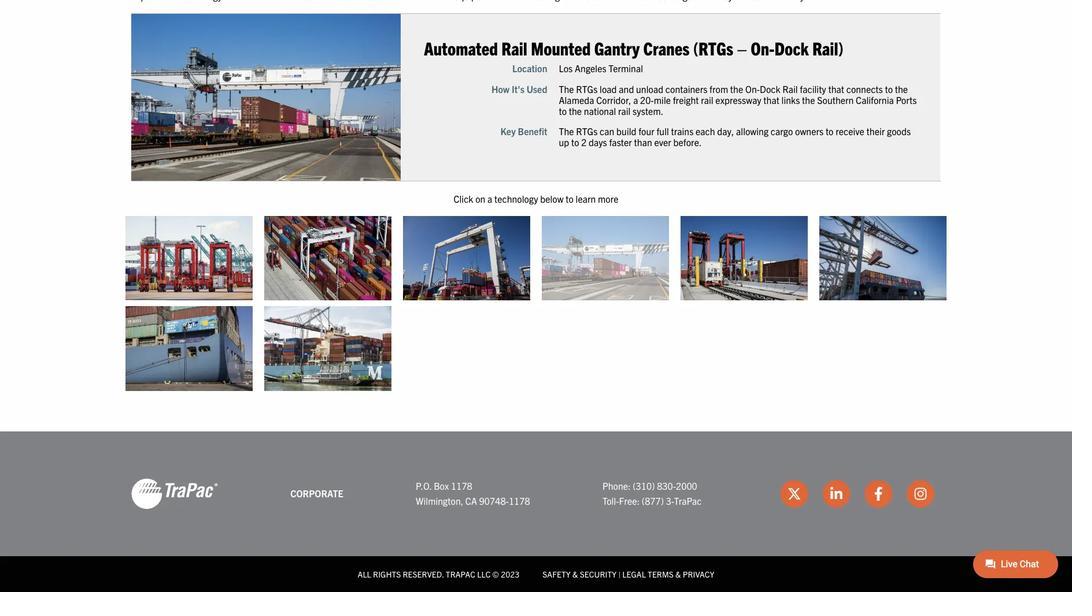Task type: vqa. For each thing, say whether or not it's contained in the screenshot.
left us
no



Task type: locate. For each thing, give the bounding box(es) containing it.
&
[[573, 570, 578, 580], [676, 570, 681, 580]]

the left 2
[[559, 125, 574, 137]]

1 vertical spatial rail
[[783, 83, 798, 94]]

0 vertical spatial 1178
[[451, 481, 472, 492]]

rail
[[701, 94, 714, 105], [619, 105, 631, 117]]

0 vertical spatial rtgs
[[577, 83, 598, 94]]

1 the from the top
[[559, 83, 574, 94]]

1178 right ca
[[509, 496, 530, 507]]

dock inside the rtgs load and unload containers from the on-dock rail facility that connects to the alameda corridor, a 20-mile freight rail expressway that links the southern california ports to the national rail system.
[[760, 83, 781, 94]]

terms
[[648, 570, 674, 580]]

0 horizontal spatial a
[[488, 193, 492, 205]]

2 the from the top
[[559, 125, 574, 137]]

each
[[696, 125, 716, 137]]

1 horizontal spatial &
[[676, 570, 681, 580]]

rtgs down angeles
[[577, 83, 598, 94]]

& right safety
[[573, 570, 578, 580]]

load
[[600, 83, 617, 94]]

dock
[[775, 36, 809, 59], [760, 83, 781, 94]]

that right facility
[[829, 83, 845, 94]]

0 vertical spatial dock
[[775, 36, 809, 59]]

rtgs inside the rtgs can build four full trains each day, allowing cargo owners to receive their goods up to 2 days faster than ever before.
[[577, 125, 598, 137]]

a inside the rtgs load and unload containers from the on-dock rail facility that connects to the alameda corridor, a 20-mile freight rail expressway that links the southern california ports to the national rail system.
[[634, 94, 639, 105]]

llc
[[477, 570, 491, 580]]

the inside the rtgs load and unload containers from the on-dock rail facility that connects to the alameda corridor, a 20-mile freight rail expressway that links the southern california ports to the national rail system.
[[559, 83, 574, 94]]

2 rtgs from the top
[[577, 125, 598, 137]]

rail inside the rtgs load and unload containers from the on-dock rail facility that connects to the alameda corridor, a 20-mile freight rail expressway that links the southern california ports to the national rail system.
[[783, 83, 798, 94]]

2000
[[676, 481, 697, 492]]

used
[[527, 83, 548, 94]]

the right from
[[731, 83, 744, 94]]

click
[[454, 193, 473, 205]]

receive
[[836, 125, 865, 137]]

that left "links"
[[764, 94, 780, 105]]

mounted
[[531, 36, 591, 59]]

goods
[[888, 125, 911, 137]]

mile
[[654, 94, 671, 105]]

how it's used
[[492, 83, 548, 94]]

national
[[584, 105, 616, 117]]

1178 up ca
[[451, 481, 472, 492]]

to up up
[[559, 105, 567, 117]]

connects
[[847, 83, 883, 94]]

(rtgs
[[694, 36, 734, 59]]

1 vertical spatial a
[[488, 193, 492, 205]]

trains
[[672, 125, 694, 137]]

1 & from the left
[[573, 570, 578, 580]]

security
[[580, 570, 617, 580]]

rtgs left can
[[577, 125, 598, 137]]

ca
[[466, 496, 477, 507]]

a left "20-"
[[634, 94, 639, 105]]

rtgs inside the rtgs load and unload containers from the on-dock rail facility that connects to the alameda corridor, a 20-mile freight rail expressway that links the southern california ports to the national rail system.
[[577, 83, 598, 94]]

all
[[358, 570, 371, 580]]

1 horizontal spatial a
[[634, 94, 639, 105]]

1 vertical spatial rtgs
[[577, 125, 598, 137]]

1 horizontal spatial rail
[[701, 94, 714, 105]]

their
[[867, 125, 885, 137]]

rtgs
[[577, 83, 598, 94], [577, 125, 598, 137]]

california
[[856, 94, 894, 105]]

2023
[[501, 570, 520, 580]]

1 horizontal spatial rail
[[783, 83, 798, 94]]

p.o. box 1178 wilmington, ca 90748-1178
[[416, 481, 530, 507]]

terminal
[[609, 62, 644, 74]]

0 vertical spatial a
[[634, 94, 639, 105]]

a
[[634, 94, 639, 105], [488, 193, 492, 205]]

and
[[619, 83, 634, 94]]

dock left rail)
[[775, 36, 809, 59]]

containers
[[666, 83, 708, 94]]

owners
[[796, 125, 824, 137]]

rail right freight
[[701, 94, 714, 105]]

toll-
[[603, 496, 619, 507]]

the for alameda
[[559, 83, 574, 94]]

1 vertical spatial dock
[[760, 83, 781, 94]]

reserved.
[[403, 570, 444, 580]]

before.
[[674, 136, 702, 148]]

click on a technology below to learn more
[[454, 193, 619, 205]]

1 rtgs from the top
[[577, 83, 598, 94]]

(877)
[[642, 496, 664, 507]]

1 vertical spatial on-
[[746, 83, 760, 94]]

1178
[[451, 481, 472, 492], [509, 496, 530, 507]]

3-
[[666, 496, 674, 507]]

the right california
[[896, 83, 908, 94]]

0 horizontal spatial &
[[573, 570, 578, 580]]

the
[[559, 83, 574, 94], [559, 125, 574, 137]]

footer containing p.o. box 1178
[[0, 432, 1072, 593]]

1 vertical spatial the
[[559, 125, 574, 137]]

more
[[598, 193, 619, 205]]

the rtgs can build four full trains each day, allowing cargo owners to receive their goods up to 2 days faster than ever before.
[[559, 125, 911, 148]]

1 horizontal spatial 1178
[[509, 496, 530, 507]]

location
[[513, 62, 548, 74]]

on-
[[751, 36, 775, 59], [746, 83, 760, 94]]

rail up build
[[619, 105, 631, 117]]

a right on
[[488, 193, 492, 205]]

trapac
[[674, 496, 702, 507]]

1 vertical spatial 1178
[[509, 496, 530, 507]]

on- right –
[[751, 36, 775, 59]]

los angeles terminal
[[559, 62, 644, 74]]

footer
[[0, 432, 1072, 593]]

& right terms
[[676, 570, 681, 580]]

20-
[[641, 94, 654, 105]]

0 vertical spatial rail
[[502, 36, 528, 59]]

rail)
[[813, 36, 844, 59]]

to left ports
[[886, 83, 893, 94]]

0 vertical spatial the
[[559, 83, 574, 94]]

links
[[782, 94, 800, 105]]

on- right from
[[746, 83, 760, 94]]

four
[[639, 125, 655, 137]]

the down los at right top
[[559, 83, 574, 94]]

the
[[731, 83, 744, 94], [896, 83, 908, 94], [803, 94, 816, 105], [569, 105, 582, 117]]

dock left "links"
[[760, 83, 781, 94]]

it's
[[512, 83, 525, 94]]

rail up location
[[502, 36, 528, 59]]

to
[[886, 83, 893, 94], [559, 105, 567, 117], [826, 125, 834, 137], [572, 136, 580, 148], [566, 193, 574, 205]]

rail left facility
[[783, 83, 798, 94]]

trapac los angeles automated straddle carrier image
[[126, 216, 253, 301]]

from
[[710, 83, 729, 94]]

the inside the rtgs can build four full trains each day, allowing cargo owners to receive their goods up to 2 days faster than ever before.
[[559, 125, 574, 137]]

to left 2
[[572, 136, 580, 148]]

below
[[540, 193, 564, 205]]

free:
[[619, 496, 640, 507]]

benefit
[[518, 125, 548, 137]]



Task type: describe. For each thing, give the bounding box(es) containing it.
how
[[492, 83, 510, 94]]

on
[[476, 193, 485, 205]]

day,
[[718, 125, 734, 137]]

on- inside the rtgs load and unload containers from the on-dock rail facility that connects to the alameda corridor, a 20-mile freight rail expressway that links the southern california ports to the national rail system.
[[746, 83, 760, 94]]

build
[[617, 125, 637, 137]]

90748-
[[479, 496, 509, 507]]

allowing
[[737, 125, 769, 137]]

ports
[[897, 94, 917, 105]]

1 horizontal spatial that
[[829, 83, 845, 94]]

the for up
[[559, 125, 574, 137]]

0 horizontal spatial rail
[[502, 36, 528, 59]]

corridor,
[[597, 94, 632, 105]]

2
[[582, 136, 587, 148]]

los
[[559, 62, 573, 74]]

unload
[[637, 83, 664, 94]]

corporate
[[290, 488, 343, 500]]

the rtgs load and unload containers from the on-dock rail facility that connects to the alameda corridor, a 20-mile freight rail expressway that links the southern california ports to the national rail system.
[[559, 83, 917, 117]]

the right "links"
[[803, 94, 816, 105]]

can
[[600, 125, 615, 137]]

automated
[[424, 36, 498, 59]]

rights
[[373, 570, 401, 580]]

cargo
[[771, 125, 794, 137]]

automated rail mounted gantry cranes (rtgs – on-dock rail)
[[424, 36, 844, 59]]

–
[[737, 36, 748, 59]]

box
[[434, 481, 449, 492]]

faster
[[610, 136, 632, 148]]

rtgs for to
[[577, 125, 598, 137]]

cranes
[[644, 36, 690, 59]]

key
[[501, 125, 516, 137]]

than
[[635, 136, 653, 148]]

facility
[[800, 83, 827, 94]]

corporate image
[[131, 478, 218, 511]]

to left learn
[[566, 193, 574, 205]]

0 horizontal spatial rail
[[619, 105, 631, 117]]

trapac los angeles automated stacking crane image
[[264, 216, 392, 301]]

©
[[493, 570, 499, 580]]

up
[[559, 136, 570, 148]]

legal terms & privacy link
[[623, 570, 715, 580]]

phone: (310) 830-2000 toll-free: (877) 3-trapac
[[603, 481, 702, 507]]

the left national
[[569, 105, 582, 117]]

830-
[[657, 481, 676, 492]]

all rights reserved. trapac llc © 2023
[[358, 570, 520, 580]]

key benefit
[[501, 125, 548, 137]]

technology
[[495, 193, 538, 205]]

safety & security link
[[543, 570, 617, 580]]

ever
[[655, 136, 672, 148]]

phone:
[[603, 481, 631, 492]]

freight
[[673, 94, 699, 105]]

trapac
[[446, 570, 475, 580]]

rtgs for corridor,
[[577, 83, 598, 94]]

safety & security | legal terms & privacy
[[543, 570, 715, 580]]

to right owners
[[826, 125, 834, 137]]

learn
[[576, 193, 596, 205]]

system.
[[633, 105, 664, 117]]

wilmington,
[[416, 496, 463, 507]]

p.o.
[[416, 481, 432, 492]]

days
[[589, 136, 608, 148]]

|
[[619, 570, 621, 580]]

angeles
[[575, 62, 607, 74]]

(310)
[[633, 481, 655, 492]]

gantry
[[595, 36, 640, 59]]

0 vertical spatial on-
[[751, 36, 775, 59]]

southern
[[818, 94, 854, 105]]

automated rail mounted gantry cranes (rtgs – on-dock rail) main content
[[120, 0, 1072, 397]]

0 horizontal spatial 1178
[[451, 481, 472, 492]]

full
[[657, 125, 669, 137]]

0 horizontal spatial that
[[764, 94, 780, 105]]

privacy
[[683, 570, 715, 580]]

legal
[[623, 570, 646, 580]]

alameda
[[559, 94, 595, 105]]

safety
[[543, 570, 571, 580]]

2 & from the left
[[676, 570, 681, 580]]

expressway
[[716, 94, 762, 105]]



